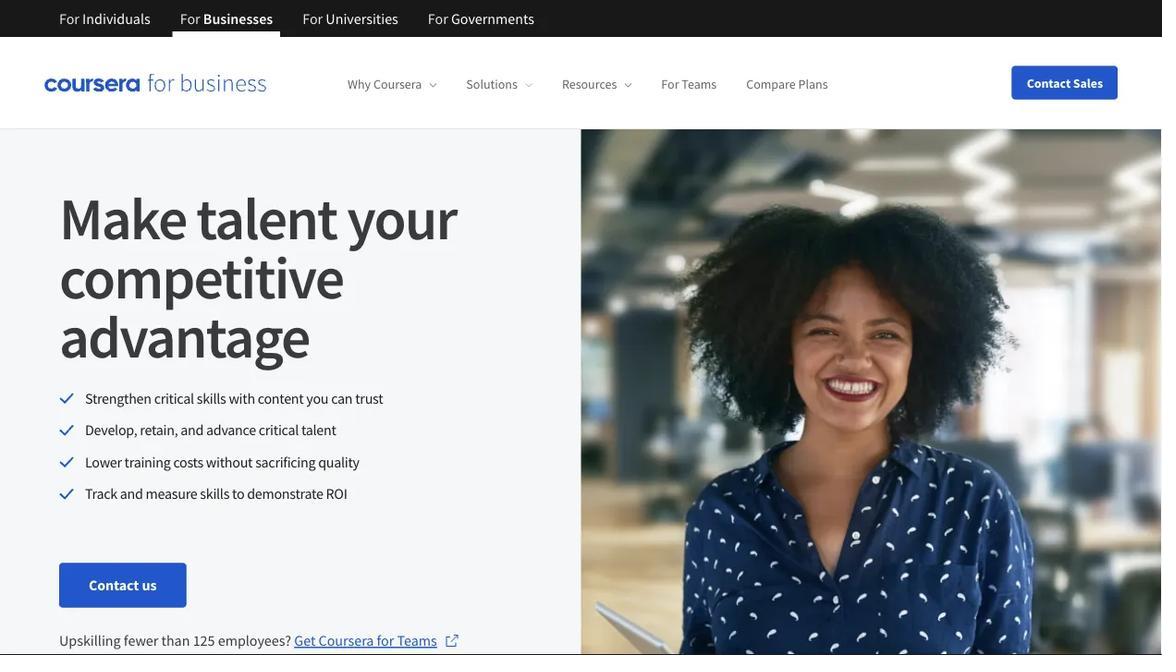 Task type: locate. For each thing, give the bounding box(es) containing it.
and
[[181, 421, 204, 440], [120, 485, 143, 503]]

retain,
[[140, 421, 178, 440]]

resources
[[562, 76, 617, 93]]

critical up 'retain,'
[[154, 389, 194, 408]]

for left the individuals
[[59, 9, 79, 28]]

for for governments
[[428, 9, 448, 28]]

than
[[161, 632, 190, 651]]

solutions
[[467, 76, 518, 93]]

skills left to
[[200, 485, 229, 503]]

talent inside the make talent your competitive advantage
[[196, 181, 337, 255]]

advantage
[[59, 299, 310, 374]]

and up costs
[[181, 421, 204, 440]]

develop, retain, and advance critical talent
[[85, 421, 336, 440]]

talent
[[196, 181, 337, 255], [301, 421, 336, 440]]

coursera
[[374, 76, 422, 93], [319, 632, 374, 651]]

contact inside button
[[1027, 74, 1071, 91]]

1 horizontal spatial contact
[[1027, 74, 1071, 91]]

for governments
[[428, 9, 535, 28]]

1 vertical spatial coursera
[[319, 632, 374, 651]]

critical
[[154, 389, 194, 408], [259, 421, 299, 440]]

quality
[[318, 453, 360, 472]]

for universities
[[303, 9, 399, 28]]

contact sales button
[[1013, 66, 1118, 99]]

contact left the sales at the top
[[1027, 74, 1071, 91]]

businesses
[[203, 9, 273, 28]]

for for universities
[[303, 9, 323, 28]]

1 vertical spatial teams
[[397, 632, 437, 651]]

without
[[206, 453, 253, 472]]

lower
[[85, 453, 122, 472]]

you
[[307, 389, 329, 408]]

make talent your competitive advantage
[[59, 181, 456, 374]]

teams right for on the left bottom of the page
[[397, 632, 437, 651]]

coursera left for on the left bottom of the page
[[319, 632, 374, 651]]

0 vertical spatial coursera
[[374, 76, 422, 93]]

critical down content
[[259, 421, 299, 440]]

for left "governments"
[[428, 9, 448, 28]]

why coursera
[[348, 76, 422, 93]]

for left 'universities' at the top left
[[303, 9, 323, 28]]

get coursera for teams
[[294, 632, 437, 651]]

sales
[[1074, 74, 1104, 91]]

for
[[59, 9, 79, 28], [180, 9, 200, 28], [303, 9, 323, 28], [428, 9, 448, 28], [662, 76, 679, 93]]

0 horizontal spatial and
[[120, 485, 143, 503]]

contact
[[1027, 74, 1071, 91], [89, 577, 139, 595]]

roi
[[326, 485, 347, 503]]

0 vertical spatial and
[[181, 421, 204, 440]]

contact sales
[[1027, 74, 1104, 91]]

track and measure skills to demonstrate roi
[[85, 485, 347, 503]]

teams left compare
[[682, 76, 717, 93]]

and right track
[[120, 485, 143, 503]]

advance
[[206, 421, 256, 440]]

1 horizontal spatial teams
[[682, 76, 717, 93]]

us
[[142, 577, 157, 595]]

skills
[[197, 389, 226, 408], [200, 485, 229, 503]]

0 vertical spatial contact
[[1027, 74, 1071, 91]]

strengthen critical skills with content you can trust
[[85, 389, 383, 408]]

can
[[331, 389, 353, 408]]

0 vertical spatial talent
[[196, 181, 337, 255]]

teams
[[682, 76, 717, 93], [397, 632, 437, 651]]

for right resources link
[[662, 76, 679, 93]]

fewer
[[124, 632, 158, 651]]

content
[[258, 389, 304, 408]]

1 vertical spatial skills
[[200, 485, 229, 503]]

for left businesses
[[180, 9, 200, 28]]

why coursera link
[[348, 76, 437, 93]]

make
[[59, 181, 186, 255]]

1 vertical spatial contact
[[89, 577, 139, 595]]

coursera right the why
[[374, 76, 422, 93]]

training
[[125, 453, 171, 472]]

0 horizontal spatial critical
[[154, 389, 194, 408]]

plans
[[799, 76, 828, 93]]

skills left with
[[197, 389, 226, 408]]

contact left 'us' at left bottom
[[89, 577, 139, 595]]

0 horizontal spatial contact
[[89, 577, 139, 595]]

1 vertical spatial critical
[[259, 421, 299, 440]]

0 vertical spatial skills
[[197, 389, 226, 408]]

individuals
[[82, 9, 151, 28]]



Task type: vqa. For each thing, say whether or not it's contained in the screenshot.
Data Science
no



Task type: describe. For each thing, give the bounding box(es) containing it.
for for individuals
[[59, 9, 79, 28]]

develop,
[[85, 421, 137, 440]]

contact for contact sales
[[1027, 74, 1071, 91]]

universities
[[326, 9, 399, 28]]

contact us
[[89, 577, 157, 595]]

for teams link
[[662, 76, 717, 93]]

strengthen
[[85, 389, 151, 408]]

demonstrate
[[247, 485, 323, 503]]

with
[[229, 389, 255, 408]]

solutions link
[[467, 76, 533, 93]]

to
[[232, 485, 244, 503]]

0 vertical spatial critical
[[154, 389, 194, 408]]

1 horizontal spatial critical
[[259, 421, 299, 440]]

for for businesses
[[180, 9, 200, 28]]

employees?
[[218, 632, 291, 651]]

for businesses
[[180, 9, 273, 28]]

0 vertical spatial teams
[[682, 76, 717, 93]]

for teams
[[662, 76, 717, 93]]

125
[[193, 632, 215, 651]]

1 vertical spatial talent
[[301, 421, 336, 440]]

banner navigation
[[44, 0, 549, 37]]

track
[[85, 485, 117, 503]]

for
[[377, 632, 394, 651]]

sacrificing
[[255, 453, 316, 472]]

0 horizontal spatial teams
[[397, 632, 437, 651]]

upskilling fewer than 125 employees?
[[59, 632, 294, 651]]

get coursera for teams link
[[294, 631, 460, 653]]

governments
[[451, 9, 535, 28]]

1 vertical spatial and
[[120, 485, 143, 503]]

coursera for business image
[[44, 73, 266, 92]]

compare
[[747, 76, 796, 93]]

your
[[347, 181, 456, 255]]

trust
[[355, 389, 383, 408]]

contact for contact us
[[89, 577, 139, 595]]

upskilling
[[59, 632, 121, 651]]

coursera for get
[[319, 632, 374, 651]]

get
[[294, 632, 316, 651]]

lower training costs without sacrificing quality
[[85, 453, 360, 472]]

measure
[[146, 485, 197, 503]]

competitive
[[59, 240, 344, 315]]

contact us link
[[59, 564, 186, 608]]

why
[[348, 76, 371, 93]]

1 horizontal spatial and
[[181, 421, 204, 440]]

compare plans
[[747, 76, 828, 93]]

resources link
[[562, 76, 632, 93]]

for individuals
[[59, 9, 151, 28]]

costs
[[173, 453, 203, 472]]

coursera for why
[[374, 76, 422, 93]]

compare plans link
[[747, 76, 828, 93]]



